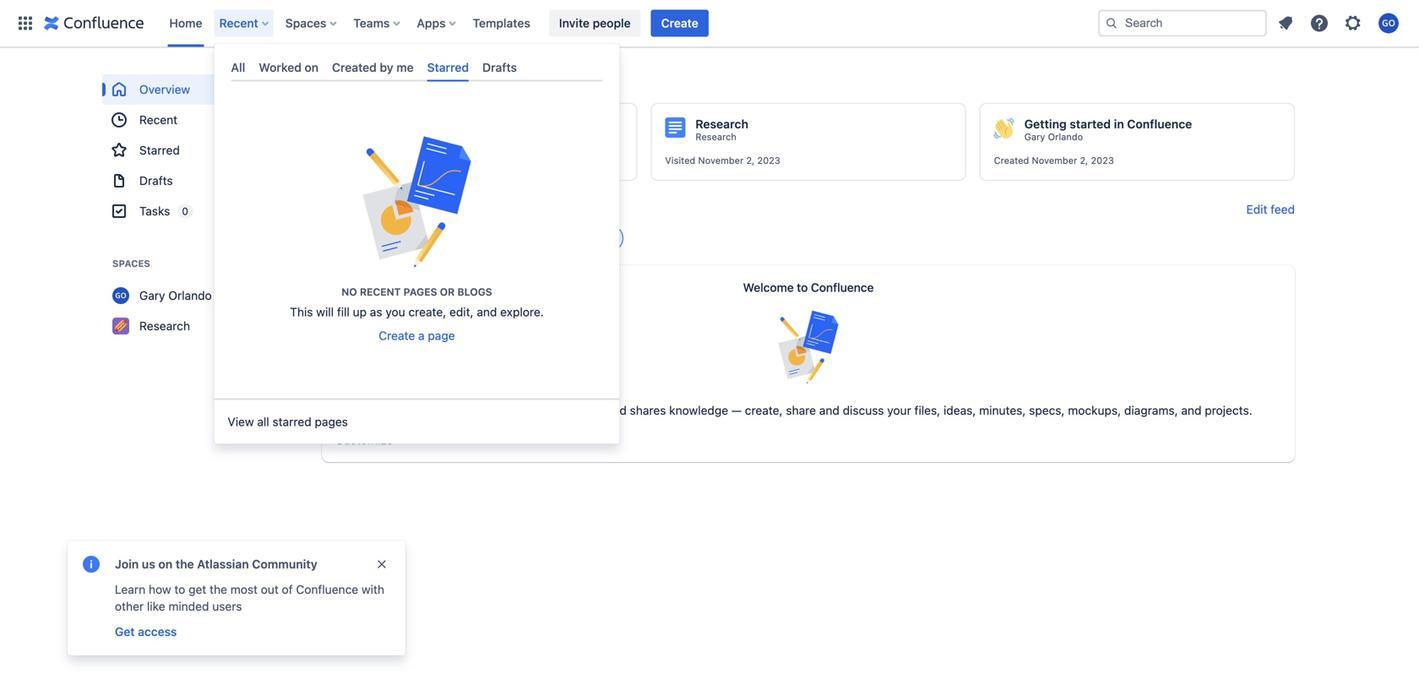 Task type: locate. For each thing, give the bounding box(es) containing it.
created by me
[[332, 60, 414, 74]]

tab list
[[224, 54, 610, 82]]

1 vertical spatial pages
[[315, 415, 348, 429]]

1 horizontal spatial 2,
[[746, 155, 755, 166]]

is
[[430, 403, 439, 417]]

and inside the no recent pages or blogs this will fill up as you create, edit, and explore.
[[477, 305, 497, 319]]

0 vertical spatial pages
[[404, 286, 437, 298]]

the
[[176, 557, 194, 571], [210, 583, 227, 596]]

1 horizontal spatial starred
[[427, 60, 469, 74]]

1 horizontal spatial visited
[[665, 155, 696, 166]]

:wave: image
[[994, 118, 1014, 139], [994, 118, 1014, 139]]

learn
[[115, 583, 146, 596]]

0 horizontal spatial your
[[478, 403, 503, 417]]

or
[[440, 286, 455, 298]]

pick
[[322, 76, 346, 88]]

on right 'worked'
[[305, 60, 319, 74]]

1 2, from the left
[[417, 155, 426, 166]]

confluence is where your team collaborates and shares knowledge — create, share and discuss your files, ideas, minutes, specs, mockups, diagrams, and projects.
[[364, 403, 1253, 417]]

2 horizontal spatial 2,
[[1080, 155, 1088, 166]]

1 horizontal spatial created
[[994, 155, 1029, 166]]

november
[[369, 155, 415, 166], [698, 155, 744, 166], [1032, 155, 1077, 166]]

people
[[593, 16, 631, 30]]

0 horizontal spatial research link
[[102, 311, 305, 341]]

banner
[[0, 0, 1419, 47]]

confluence right in
[[1127, 117, 1192, 131]]

0 horizontal spatial create
[[379, 329, 415, 343]]

1 vertical spatial create,
[[745, 403, 783, 417]]

tab list containing all
[[224, 54, 610, 82]]

orlando down pick up where you left off
[[390, 131, 425, 142]]

2023
[[429, 155, 452, 166], [757, 155, 781, 166], [1091, 155, 1114, 166]]

confluence right welcome
[[811, 281, 874, 294]]

create for create a page
[[379, 329, 415, 343]]

november up what's
[[369, 155, 415, 166]]

0 horizontal spatial starred
[[139, 143, 180, 157]]

visited november 2, 2023 up what's
[[336, 155, 452, 166]]

0 vertical spatial the
[[176, 557, 194, 571]]

you down me
[[406, 76, 428, 88]]

me
[[397, 60, 414, 74]]

apps
[[417, 16, 446, 30]]

where right is
[[442, 403, 475, 417]]

group containing overview
[[102, 74, 305, 226]]

1 horizontal spatial 2023
[[757, 155, 781, 166]]

your profile and preferences image
[[1379, 13, 1399, 33]]

1 horizontal spatial create,
[[745, 403, 783, 417]]

join
[[115, 557, 139, 571]]

2 horizontal spatial 2023
[[1091, 155, 1114, 166]]

0 horizontal spatial to
[[174, 583, 185, 596]]

3 2, from the left
[[1080, 155, 1088, 166]]

starred up 'left' on the top of the page
[[427, 60, 469, 74]]

create inside global "element"
[[661, 16, 699, 30]]

and
[[477, 305, 497, 319], [606, 403, 627, 417], [819, 403, 840, 417], [1182, 403, 1202, 417]]

home link
[[164, 10, 207, 37]]

group
[[102, 74, 305, 226]]

create, right '—'
[[745, 403, 783, 417]]

1 horizontal spatial to
[[797, 281, 808, 294]]

0 horizontal spatial 2023
[[429, 155, 452, 166]]

on right us
[[158, 557, 173, 571]]

getting started in confluence gary orlando
[[1025, 117, 1192, 142]]

specs,
[[1029, 403, 1065, 417]]

2, for getting
[[1080, 155, 1088, 166]]

orlando
[[390, 131, 425, 142], [1048, 131, 1083, 142], [168, 289, 212, 302]]

starred link
[[102, 135, 305, 166]]

1 vertical spatial created
[[994, 155, 1029, 166]]

starred inside starred link
[[139, 143, 180, 157]]

1 2023 from the left
[[429, 155, 452, 166]]

2 horizontal spatial orlando
[[1048, 131, 1083, 142]]

worked on
[[259, 60, 319, 74]]

drafts down templates link
[[482, 60, 517, 74]]

to right welcome
[[797, 281, 808, 294]]

0 vertical spatial drafts
[[482, 60, 517, 74]]

0 vertical spatial research link
[[696, 131, 737, 143]]

spaces inside popup button
[[285, 16, 326, 30]]

confluence
[[1127, 117, 1192, 131], [811, 281, 874, 294], [364, 403, 427, 417], [296, 583, 358, 596]]

the up the users
[[210, 583, 227, 596]]

0 vertical spatial create,
[[409, 305, 446, 319]]

1 november from the left
[[369, 155, 415, 166]]

pick up where you left off
[[322, 76, 478, 88]]

0 horizontal spatial 2,
[[417, 155, 426, 166]]

0 horizontal spatial created
[[332, 60, 377, 74]]

1 your from the left
[[478, 403, 503, 417]]

0 vertical spatial to
[[797, 281, 808, 294]]

create a page
[[379, 329, 455, 343]]

2, down started
[[1080, 155, 1088, 166]]

november down research research
[[698, 155, 744, 166]]

0 vertical spatial on
[[305, 60, 319, 74]]

0 horizontal spatial create,
[[409, 305, 446, 319]]

starred down recent link
[[139, 143, 180, 157]]

will
[[316, 305, 334, 319]]

0 horizontal spatial visited november 2, 2023
[[336, 155, 452, 166]]

0 horizontal spatial recent
[[139, 113, 178, 127]]

2, for research
[[746, 155, 755, 166]]

create
[[661, 16, 699, 30], [379, 329, 415, 343]]

1 horizontal spatial the
[[210, 583, 227, 596]]

edit,
[[450, 305, 474, 319]]

0 vertical spatial you
[[406, 76, 428, 88]]

1 vertical spatial the
[[210, 583, 227, 596]]

0 vertical spatial where
[[366, 76, 403, 88]]

atlassian
[[197, 557, 249, 571]]

confluence right of at the left of page
[[296, 583, 358, 596]]

create right people
[[661, 16, 699, 30]]

1 vertical spatial up
[[353, 305, 367, 319]]

and left shares
[[606, 403, 627, 417]]

research link
[[696, 131, 737, 143], [102, 311, 305, 341]]

announcements button
[[500, 225, 624, 252]]

0 vertical spatial recent
[[219, 16, 258, 30]]

1 horizontal spatial create
[[661, 16, 699, 30]]

1 horizontal spatial where
[[442, 403, 475, 417]]

1 horizontal spatial spaces
[[285, 16, 326, 30]]

left
[[430, 76, 455, 88]]

Search field
[[1098, 10, 1267, 37]]

orlando down getting
[[1048, 131, 1083, 142]]

1 horizontal spatial pages
[[404, 286, 437, 298]]

0 vertical spatial create
[[661, 16, 699, 30]]

this
[[290, 305, 313, 319]]

mockups,
[[1068, 403, 1121, 417]]

created
[[332, 60, 377, 74], [994, 155, 1029, 166]]

2 2, from the left
[[746, 155, 755, 166]]

1 horizontal spatial gary orlando link
[[367, 131, 425, 143]]

1 vertical spatial starred
[[139, 143, 180, 157]]

welcome to confluence
[[743, 281, 874, 294]]

up inside the no recent pages or blogs this will fill up as you create, edit, and explore.
[[353, 305, 367, 319]]

the inside learn how to get the most out of confluence with other like minded users
[[210, 583, 227, 596]]

1 horizontal spatial your
[[887, 403, 911, 417]]

pages left or
[[404, 286, 437, 298]]

visited november 2, 2023
[[336, 155, 452, 166], [665, 155, 781, 166]]

0 horizontal spatial pages
[[315, 415, 348, 429]]

0 horizontal spatial you
[[386, 305, 405, 319]]

to left the get
[[174, 583, 185, 596]]

spaces up worked on
[[285, 16, 326, 30]]

worked
[[259, 60, 302, 74]]

2 horizontal spatial gary
[[1025, 131, 1045, 142]]

1 vertical spatial drafts
[[139, 174, 173, 188]]

gary orlando link
[[367, 131, 425, 143], [1025, 131, 1083, 143], [102, 281, 305, 311]]

1 vertical spatial recent
[[139, 113, 178, 127]]

how
[[149, 583, 171, 596]]

visited down research research
[[665, 155, 696, 166]]

2 2023 from the left
[[757, 155, 781, 166]]

0 horizontal spatial november
[[369, 155, 415, 166]]

you right as
[[386, 305, 405, 319]]

gary inside getting started in confluence gary orlando
[[1025, 131, 1045, 142]]

create left a
[[379, 329, 415, 343]]

a
[[418, 329, 425, 343]]

0 horizontal spatial where
[[366, 76, 403, 88]]

1 horizontal spatial visited november 2, 2023
[[665, 155, 781, 166]]

and down blogs
[[477, 305, 497, 319]]

blogs
[[457, 286, 492, 298]]

0 horizontal spatial gary orlando
[[139, 289, 212, 302]]

up left as
[[353, 305, 367, 319]]

0 vertical spatial starred
[[427, 60, 469, 74]]

2023 for getting
[[1091, 155, 1114, 166]]

1 horizontal spatial november
[[698, 155, 744, 166]]

created inside tab list
[[332, 60, 377, 74]]

recent inside popup button
[[219, 16, 258, 30]]

0 horizontal spatial visited
[[336, 155, 367, 166]]

invite people
[[559, 16, 631, 30]]

2, up discover what's happening
[[417, 155, 426, 166]]

teams
[[353, 16, 390, 30]]

your left files,
[[887, 403, 911, 417]]

up right pick
[[349, 76, 363, 88]]

feed
[[1271, 202, 1295, 216]]

created up pick
[[332, 60, 377, 74]]

pages up customize
[[315, 415, 348, 429]]

1 horizontal spatial research link
[[696, 131, 737, 143]]

1 horizontal spatial on
[[305, 60, 319, 74]]

2 horizontal spatial november
[[1032, 155, 1077, 166]]

orlando down 0
[[168, 289, 212, 302]]

november down getting
[[1032, 155, 1077, 166]]

help icon image
[[1310, 13, 1330, 33]]

recent down overview
[[139, 113, 178, 127]]

us
[[142, 557, 155, 571]]

orlando inside getting started in confluence gary orlando
[[1048, 131, 1083, 142]]

the up the get
[[176, 557, 194, 571]]

created down getting
[[994, 155, 1029, 166]]

get
[[189, 583, 206, 596]]

visited up "discover"
[[336, 155, 367, 166]]

0 vertical spatial spaces
[[285, 16, 326, 30]]

recent up all
[[219, 16, 258, 30]]

1 horizontal spatial gary
[[367, 131, 388, 142]]

3 2023 from the left
[[1091, 155, 1114, 166]]

spaces down tasks
[[112, 258, 150, 269]]

up
[[349, 76, 363, 88], [353, 305, 367, 319]]

confluence image
[[44, 13, 144, 33], [44, 13, 144, 33]]

0
[[182, 205, 188, 217]]

1 vertical spatial create
[[379, 329, 415, 343]]

1 vertical spatial you
[[386, 305, 405, 319]]

where
[[366, 76, 403, 88], [442, 403, 475, 417]]

0 horizontal spatial on
[[158, 557, 173, 571]]

appswitcher icon image
[[15, 13, 35, 33]]

visited november 2, 2023 down research research
[[665, 155, 781, 166]]

—
[[732, 403, 742, 417]]

1 visited november 2, 2023 from the left
[[336, 155, 452, 166]]

create, up a
[[409, 305, 446, 319]]

1 vertical spatial to
[[174, 583, 185, 596]]

1 horizontal spatial recent
[[219, 16, 258, 30]]

drafts
[[482, 60, 517, 74], [139, 174, 173, 188]]

drafts up tasks
[[139, 174, 173, 188]]

3 november from the left
[[1032, 155, 1077, 166]]

your left team
[[478, 403, 503, 417]]

1 vertical spatial on
[[158, 557, 173, 571]]

0 horizontal spatial spaces
[[112, 258, 150, 269]]

1 vertical spatial where
[[442, 403, 475, 417]]

2 november from the left
[[698, 155, 744, 166]]

0 vertical spatial created
[[332, 60, 377, 74]]

starred
[[427, 60, 469, 74], [139, 143, 180, 157]]

where down by
[[366, 76, 403, 88]]

research for research
[[139, 319, 190, 333]]

1 horizontal spatial gary orlando
[[367, 131, 425, 142]]

off
[[458, 76, 478, 88]]

customize
[[335, 433, 393, 447]]

1 horizontal spatial drafts
[[482, 60, 517, 74]]

as
[[370, 305, 382, 319]]

templates link
[[468, 10, 536, 37]]

all
[[257, 415, 269, 429]]

view all starred pages link
[[214, 405, 620, 439]]

2, down research research
[[746, 155, 755, 166]]

0 horizontal spatial the
[[176, 557, 194, 571]]

research research
[[696, 117, 749, 142]]



Task type: describe. For each thing, give the bounding box(es) containing it.
invite people button
[[549, 10, 641, 37]]

0 vertical spatial gary orlando
[[367, 131, 425, 142]]

minded
[[168, 599, 209, 613]]

november for getting
[[1032, 155, 1077, 166]]

recent
[[360, 286, 401, 298]]

search image
[[1105, 16, 1119, 30]]

drafts link
[[102, 166, 305, 196]]

research inside research research
[[696, 131, 737, 142]]

create for create
[[661, 16, 699, 30]]

no
[[342, 286, 357, 298]]

starred inside tab list
[[427, 60, 469, 74]]

customize link
[[335, 433, 393, 447]]

confluence left is
[[364, 403, 427, 417]]

2 visited november 2, 2023 from the left
[[665, 155, 781, 166]]

on inside tab list
[[305, 60, 319, 74]]

community
[[252, 557, 317, 571]]

confluence inside getting started in confluence gary orlando
[[1127, 117, 1192, 131]]

banner containing home
[[0, 0, 1419, 47]]

recent button
[[214, 10, 275, 37]]

spaces button
[[280, 10, 343, 37]]

starred
[[273, 415, 312, 429]]

overview
[[139, 82, 190, 96]]

get access
[[115, 625, 177, 639]]

in
[[1114, 117, 1124, 131]]

research for research research
[[696, 117, 749, 131]]

create, inside the no recent pages or blogs this will fill up as you create, edit, and explore.
[[409, 305, 446, 319]]

what's
[[377, 204, 418, 215]]

edit
[[1247, 202, 1268, 216]]

1 vertical spatial research link
[[102, 311, 305, 341]]

happening
[[421, 204, 481, 215]]

get
[[115, 625, 135, 639]]

following
[[350, 231, 401, 245]]

settings icon image
[[1343, 13, 1364, 33]]

knowledge
[[669, 403, 728, 417]]

all
[[231, 60, 245, 74]]

you inside the no recent pages or blogs this will fill up as you create, edit, and explore.
[[386, 305, 405, 319]]

getting
[[1025, 117, 1067, 131]]

popular button
[[416, 225, 493, 252]]

files,
[[915, 403, 941, 417]]

0 vertical spatial up
[[349, 76, 363, 88]]

created for created by me
[[332, 60, 377, 74]]

dismiss image
[[375, 558, 389, 571]]

welcome
[[743, 281, 794, 294]]

confluence inside learn how to get the most out of confluence with other like minded users
[[296, 583, 358, 596]]

create link
[[651, 10, 709, 37]]

discover what's happening
[[322, 204, 481, 215]]

to inside learn how to get the most out of confluence with other like minded users
[[174, 583, 185, 596]]

discuss
[[843, 403, 884, 417]]

access
[[138, 625, 177, 639]]

by
[[380, 60, 393, 74]]

page
[[428, 329, 455, 343]]

apps button
[[412, 10, 463, 37]]

team
[[506, 403, 533, 417]]

most
[[230, 583, 258, 596]]

diagrams,
[[1125, 403, 1178, 417]]

0 horizontal spatial orlando
[[168, 289, 212, 302]]

invite
[[559, 16, 590, 30]]

notification icon image
[[1276, 13, 1296, 33]]

info image
[[81, 554, 101, 575]]

with
[[362, 583, 384, 596]]

2 your from the left
[[887, 403, 911, 417]]

recent link
[[102, 105, 305, 135]]

where for your
[[442, 403, 475, 417]]

1 vertical spatial spaces
[[112, 258, 150, 269]]

collaborates
[[536, 403, 603, 417]]

started
[[1070, 117, 1111, 131]]

templates
[[473, 16, 530, 30]]

other
[[115, 599, 144, 613]]

following button
[[322, 225, 409, 252]]

get access button
[[113, 622, 179, 642]]

share
[[786, 403, 816, 417]]

1 vertical spatial gary orlando
[[139, 289, 212, 302]]

of
[[282, 583, 293, 596]]

drafts inside tab list
[[482, 60, 517, 74]]

0 horizontal spatial drafts
[[139, 174, 173, 188]]

discover
[[322, 204, 374, 215]]

create a page link
[[379, 328, 455, 344]]

recent inside group
[[139, 113, 178, 127]]

teams button
[[348, 10, 407, 37]]

1 horizontal spatial orlando
[[390, 131, 425, 142]]

edit feed button
[[1247, 201, 1295, 218]]

join us on the atlassian community
[[115, 557, 317, 571]]

0 horizontal spatial gary
[[139, 289, 165, 302]]

global element
[[10, 0, 1095, 47]]

popular
[[444, 231, 485, 245]]

minutes,
[[979, 403, 1026, 417]]

and right share
[[819, 403, 840, 417]]

no recent pages or blogs this will fill up as you create, edit, and explore.
[[290, 286, 544, 319]]

learn how to get the most out of confluence with other like minded users
[[115, 583, 384, 613]]

1 visited from the left
[[336, 155, 367, 166]]

created for created november 2, 2023
[[994, 155, 1029, 166]]

0 horizontal spatial gary orlando link
[[102, 281, 305, 311]]

out
[[261, 583, 279, 596]]

1 horizontal spatial you
[[406, 76, 428, 88]]

overview link
[[102, 74, 305, 105]]

where for you
[[366, 76, 403, 88]]

users
[[212, 599, 242, 613]]

view
[[228, 415, 254, 429]]

like
[[147, 599, 165, 613]]

pages inside the no recent pages or blogs this will fill up as you create, edit, and explore.
[[404, 286, 437, 298]]

explore.
[[500, 305, 544, 319]]

2 visited from the left
[[665, 155, 696, 166]]

ideas,
[[944, 403, 976, 417]]

view all starred pages
[[228, 415, 348, 429]]

2023 for research
[[757, 155, 781, 166]]

fill
[[337, 305, 350, 319]]

tasks
[[139, 204, 170, 218]]

november for research
[[698, 155, 744, 166]]

edit feed
[[1247, 202, 1295, 216]]

home
[[169, 16, 202, 30]]

created november 2, 2023
[[994, 155, 1114, 166]]

2 horizontal spatial gary orlando link
[[1025, 131, 1083, 143]]

shares
[[630, 403, 666, 417]]

and left projects.
[[1182, 403, 1202, 417]]



Task type: vqa. For each thing, say whether or not it's contained in the screenshot.
checkbox
no



